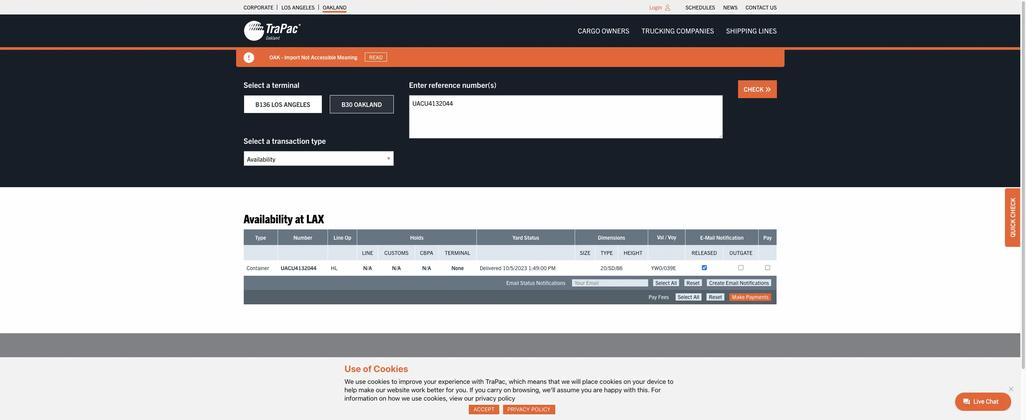 Task type: locate. For each thing, give the bounding box(es) containing it.
read link
[[365, 53, 387, 62]]

line left op
[[334, 234, 344, 241]]

we
[[345, 378, 354, 386]]

your up this.
[[633, 378, 645, 386]]

1:49:00
[[528, 265, 547, 272]]

0 vertical spatial status
[[524, 234, 539, 241]]

None button
[[653, 280, 679, 287], [684, 280, 702, 287], [707, 280, 771, 287], [676, 294, 702, 301], [707, 294, 725, 301], [653, 280, 679, 287], [684, 280, 702, 287], [707, 280, 771, 287], [676, 294, 702, 301], [707, 294, 725, 301]]

cookies up happy in the bottom right of the page
[[600, 378, 622, 386]]

los up oakland image
[[281, 4, 291, 11]]

select for select a transaction type
[[244, 136, 265, 146]]

you.
[[456, 387, 468, 394]]

0 vertical spatial check
[[744, 85, 765, 93]]

1 horizontal spatial -
[[453, 375, 455, 382]]

0 horizontal spatial line
[[334, 234, 344, 241]]

carry
[[487, 387, 502, 394]]

0 horizontal spatial your
[[424, 378, 437, 386]]

status right yard
[[524, 234, 539, 241]]

20/sd/86
[[601, 265, 623, 272]]

on left 'how'
[[379, 395, 386, 403]]

footer
[[0, 334, 1021, 421]]

1 horizontal spatial pay
[[764, 234, 772, 241]]

a left transaction on the left
[[266, 136, 270, 146]]

menu bar containing cargo owners
[[572, 23, 783, 39]]

- right 30
[[453, 375, 455, 382]]

contact us
[[746, 4, 777, 11]]

your up better
[[424, 378, 437, 386]]

- inside banner
[[281, 54, 283, 60]]

1 horizontal spatial use
[[412, 395, 422, 403]]

check inside quick check link
[[1009, 198, 1017, 218]]

customs
[[384, 250, 409, 257]]

0 horizontal spatial you
[[475, 387, 486, 394]]

trucking companies
[[642, 26, 714, 35]]

0 horizontal spatial use
[[356, 378, 366, 386]]

which
[[509, 378, 526, 386]]

0 vertical spatial pay
[[764, 234, 772, 241]]

news
[[723, 4, 738, 11]]

better
[[427, 387, 444, 394]]

contact us link
[[746, 2, 777, 13]]

us
[[770, 4, 777, 11]]

cookies,
[[424, 395, 448, 403]]

pay fees
[[649, 294, 669, 301]]

use up make
[[356, 378, 366, 386]]

877-
[[578, 379, 591, 387]]

a for transaction
[[266, 136, 270, 146]]

container
[[247, 265, 269, 272]]

type
[[311, 136, 326, 146]]

menu bar down the light icon
[[572, 23, 783, 39]]

if
[[470, 387, 473, 394]]

0 vertical spatial -
[[281, 54, 283, 60]]

1 horizontal spatial line
[[362, 250, 373, 257]]

- right "oak"
[[281, 54, 283, 60]]

1 horizontal spatial type
[[601, 250, 613, 257]]

None checkbox
[[702, 266, 707, 271], [765, 266, 770, 271], [702, 266, 707, 271], [765, 266, 770, 271]]

2 horizontal spatial n/a
[[422, 265, 431, 272]]

notification
[[716, 234, 744, 241]]

2 you from the left
[[581, 387, 592, 394]]

angeles left oakland link
[[292, 4, 315, 11]]

oak - import not accessible meaning
[[270, 54, 357, 60]]

number
[[293, 234, 312, 241]]

1 horizontal spatial check
[[1009, 198, 1017, 218]]

menu bar up shipping
[[682, 2, 781, 13]]

to right device
[[668, 378, 674, 386]]

line op
[[334, 234, 351, 241]]

with up "if"
[[472, 378, 484, 386]]

for
[[651, 387, 661, 394]]

oakland right los angeles link
[[323, 4, 347, 11]]

menu bar
[[682, 2, 781, 13], [572, 23, 783, 39]]

select for select a terminal
[[244, 80, 265, 90]]

cookies up make
[[368, 378, 390, 386]]

this.
[[638, 387, 650, 394]]

los right b136
[[271, 101, 282, 108]]

angeles
[[292, 4, 315, 11], [284, 101, 310, 108]]

0 vertical spatial select
[[244, 80, 265, 90]]

for
[[446, 387, 454, 394]]

1 horizontal spatial your
[[633, 378, 645, 386]]

0 vertical spatial angeles
[[292, 4, 315, 11]]

information
[[345, 395, 377, 403]]

on right 2722
[[624, 378, 631, 386]]

our down "if"
[[464, 395, 474, 403]]

make
[[732, 294, 745, 301]]

0 horizontal spatial check
[[744, 85, 765, 93]]

0 horizontal spatial to
[[392, 378, 397, 386]]

make
[[359, 387, 374, 394]]

b136
[[255, 101, 270, 108]]

oakland image
[[244, 20, 301, 42]]

1 vertical spatial status
[[520, 280, 535, 287]]

-
[[281, 54, 283, 60], [453, 375, 455, 382]]

1 vertical spatial our
[[464, 395, 474, 403]]

1 horizontal spatial cookies
[[600, 378, 622, 386]]

trapac,
[[486, 378, 507, 386]]

vsl
[[657, 234, 664, 241]]

privacy
[[508, 407, 530, 413]]

type
[[255, 234, 266, 241], [601, 250, 613, 257]]

387-
[[591, 379, 603, 387]]

0 horizontal spatial with
[[472, 378, 484, 386]]

1 vertical spatial -
[[453, 375, 455, 382]]

banner containing cargo owners
[[0, 14, 1026, 67]]

email status notifications
[[506, 280, 566, 287]]

1 horizontal spatial with
[[624, 387, 636, 394]]

menu bar containing schedules
[[682, 2, 781, 13]]

0 vertical spatial a
[[266, 80, 270, 90]]

a left terminal
[[266, 80, 270, 90]]

2 vertical spatial on
[[379, 395, 386, 403]]

1 vertical spatial pay
[[649, 294, 657, 301]]

number(s)
[[462, 80, 497, 90]]

schedules link
[[686, 2, 715, 13]]

transaction
[[272, 136, 310, 146]]

oakland right b30 on the left of the page
[[354, 101, 382, 108]]

y549
[[460, 404, 474, 411]]

pay right notification
[[764, 234, 772, 241]]

ywo/039e
[[651, 265, 676, 272]]

cargo
[[578, 26, 600, 35]]

hl
[[331, 265, 338, 272]]

1 a from the top
[[266, 80, 270, 90]]

news link
[[723, 2, 738, 13]]

3 n/a from the left
[[422, 265, 431, 272]]

2 a from the top
[[266, 136, 270, 146]]

solid image
[[765, 86, 771, 93]]

b30
[[342, 101, 353, 108]]

customer service: 877-387-2722
[[529, 379, 617, 387]]

reference
[[429, 80, 461, 90]]

a
[[266, 80, 270, 90], [266, 136, 270, 146]]

1 horizontal spatial you
[[581, 387, 592, 394]]

line for line
[[362, 250, 373, 257]]

n/a
[[363, 265, 372, 272], [392, 265, 401, 272], [422, 265, 431, 272]]

to up website
[[392, 378, 397, 386]]

status right email
[[520, 280, 535, 287]]

2 horizontal spatial on
[[624, 378, 631, 386]]

- inside berth 30 - 32 oakland, ca 94607
[[453, 375, 455, 382]]

accept
[[474, 407, 495, 413]]

select up b136
[[244, 80, 265, 90]]

0 horizontal spatial pay
[[649, 294, 657, 301]]

companies
[[677, 26, 714, 35]]

pay left fees
[[649, 294, 657, 301]]

1 horizontal spatial on
[[504, 387, 511, 394]]

not
[[301, 54, 310, 60]]

terminal
[[445, 250, 470, 257]]

line left 'customs' at the bottom of page
[[362, 250, 373, 257]]

0 horizontal spatial we
[[402, 395, 410, 403]]

banner
[[0, 14, 1026, 67]]

2 to from the left
[[668, 378, 674, 386]]

shipping lines
[[726, 26, 777, 35]]

status for yard
[[524, 234, 539, 241]]

1 horizontal spatial to
[[668, 378, 674, 386]]

holds
[[410, 234, 424, 241]]

our
[[376, 387, 386, 394], [464, 395, 474, 403]]

0 horizontal spatial our
[[376, 387, 386, 394]]

that
[[549, 378, 560, 386]]

1 vertical spatial line
[[362, 250, 373, 257]]

voy
[[668, 234, 676, 241]]

1 horizontal spatial n/a
[[392, 265, 401, 272]]

1 vertical spatial type
[[601, 250, 613, 257]]

will
[[572, 378, 581, 386]]

on
[[624, 378, 631, 386], [504, 387, 511, 394], [379, 395, 386, 403]]

None checkbox
[[739, 266, 744, 271]]

1 vertical spatial we
[[402, 395, 410, 403]]

2 n/a from the left
[[392, 265, 401, 272]]

customer
[[529, 379, 555, 387]]

line for line op
[[334, 234, 344, 241]]

oakland down the "we"
[[350, 389, 378, 397]]

0 vertical spatial line
[[334, 234, 344, 241]]

terminal
[[272, 80, 300, 90]]

we down website
[[402, 395, 410, 403]]

1 vertical spatial select
[[244, 136, 265, 146]]

we up assume
[[562, 378, 570, 386]]

0 vertical spatial with
[[472, 378, 484, 386]]

0 vertical spatial los
[[281, 4, 291, 11]]

1 select from the top
[[244, 80, 265, 90]]

oakland link
[[323, 2, 347, 13]]

2722
[[603, 379, 617, 387]]

we'll
[[543, 387, 556, 394]]

0 vertical spatial use
[[356, 378, 366, 386]]

accept link
[[469, 405, 499, 415]]

e-
[[700, 234, 705, 241]]

delivered
[[480, 265, 502, 272]]

b136 los angeles
[[255, 101, 310, 108]]

use down the "work"
[[412, 395, 422, 403]]

oakland,
[[428, 384, 451, 392]]

you right "if"
[[475, 387, 486, 394]]

select
[[244, 80, 265, 90], [244, 136, 265, 146]]

our right make
[[376, 387, 386, 394]]

service:
[[556, 379, 577, 387]]

0 vertical spatial type
[[255, 234, 266, 241]]

with left this.
[[624, 387, 636, 394]]

cookies
[[374, 364, 408, 375]]

30
[[444, 375, 451, 382]]

n/a down 'customs' at the bottom of page
[[392, 265, 401, 272]]

availability at lax
[[244, 211, 324, 226]]

0 horizontal spatial n/a
[[363, 265, 372, 272]]

type down 'availability'
[[255, 234, 266, 241]]

on up policy
[[504, 387, 511, 394]]

angeles down terminal
[[284, 101, 310, 108]]

0 horizontal spatial cookies
[[368, 378, 390, 386]]

1 vertical spatial with
[[624, 387, 636, 394]]

type up 20/sd/86
[[601, 250, 613, 257]]

check inside check button
[[744, 85, 765, 93]]

policy
[[531, 407, 551, 413]]

1 vertical spatial check
[[1009, 198, 1017, 218]]

1 horizontal spatial our
[[464, 395, 474, 403]]

trucking
[[642, 26, 675, 35]]

you down place
[[581, 387, 592, 394]]

n/a down cbpa
[[422, 265, 431, 272]]

check
[[744, 85, 765, 93], [1009, 198, 1017, 218]]

cbpa
[[420, 250, 433, 257]]

n/a right hl
[[363, 265, 372, 272]]

1 vertical spatial a
[[266, 136, 270, 146]]

1 horizontal spatial we
[[562, 378, 570, 386]]

yard status
[[513, 234, 539, 241]]

yard
[[513, 234, 523, 241]]

2 vertical spatial oakland
[[350, 389, 378, 397]]

2 select from the top
[[244, 136, 265, 146]]

select left transaction on the left
[[244, 136, 265, 146]]

check button
[[738, 80, 777, 98]]

corporate
[[244, 4, 273, 11]]

1 vertical spatial menu bar
[[572, 23, 783, 39]]

vsl / voy
[[657, 234, 676, 241]]

0 vertical spatial menu bar
[[682, 2, 781, 13]]

you
[[475, 387, 486, 394], [581, 387, 592, 394]]

0 horizontal spatial -
[[281, 54, 283, 60]]



Task type: vqa. For each thing, say whether or not it's contained in the screenshot.
'Request'
no



Task type: describe. For each thing, give the bounding box(es) containing it.
notifications
[[536, 280, 566, 287]]

1 you from the left
[[475, 387, 486, 394]]

0 vertical spatial on
[[624, 378, 631, 386]]

code:
[[444, 404, 459, 411]]

make payments
[[732, 294, 769, 301]]

1 to from the left
[[392, 378, 397, 386]]

94607
[[462, 384, 479, 392]]

size
[[580, 250, 591, 257]]

contact
[[746, 4, 769, 11]]

improve
[[399, 378, 422, 386]]

assume
[[557, 387, 580, 394]]

1 vertical spatial oakland
[[354, 101, 382, 108]]

op
[[345, 234, 351, 241]]

10/5/2023
[[503, 265, 527, 272]]

view
[[449, 395, 463, 403]]

2 cookies from the left
[[600, 378, 622, 386]]

make payments link
[[730, 294, 771, 301]]

b30 oakland
[[342, 101, 382, 108]]

0 horizontal spatial type
[[255, 234, 266, 241]]

angeles inside los angeles link
[[292, 4, 315, 11]]

login link
[[650, 4, 662, 11]]

ca
[[453, 384, 461, 392]]

0 horizontal spatial on
[[379, 395, 386, 403]]

Enter reference number(s) text field
[[409, 95, 723, 139]]

enter
[[409, 80, 427, 90]]

outgate
[[730, 250, 753, 257]]

Your Email email field
[[572, 280, 648, 287]]

1 cookies from the left
[[368, 378, 390, 386]]

meaning
[[337, 54, 357, 60]]

read
[[369, 54, 383, 61]]

1 vertical spatial use
[[412, 395, 422, 403]]

light image
[[665, 5, 671, 11]]

los angeles
[[281, 4, 315, 11]]

1 vertical spatial on
[[504, 387, 511, 394]]

lax
[[306, 211, 324, 226]]

accessible
[[311, 54, 336, 60]]

mail
[[705, 234, 715, 241]]

los angeles link
[[281, 2, 315, 13]]

quick check link
[[1005, 189, 1021, 247]]

1 your from the left
[[424, 378, 437, 386]]

policy
[[498, 395, 515, 403]]

email
[[506, 280, 519, 287]]

enter reference number(s)
[[409, 80, 497, 90]]

0 vertical spatial our
[[376, 387, 386, 394]]

schedules
[[686, 4, 715, 11]]

1 vertical spatial angeles
[[284, 101, 310, 108]]

privacy policy link
[[503, 405, 555, 415]]

shipping
[[726, 26, 757, 35]]

0 vertical spatial oakland
[[323, 4, 347, 11]]

of
[[363, 364, 372, 375]]

delivered 10/5/2023 1:49:00 pm
[[480, 265, 556, 272]]

work
[[411, 387, 425, 394]]

payments
[[746, 294, 769, 301]]

means
[[528, 378, 547, 386]]

2 your from the left
[[633, 378, 645, 386]]

e-mail notification
[[700, 234, 744, 241]]

0 vertical spatial we
[[562, 378, 570, 386]]

select a transaction type
[[244, 136, 326, 146]]

quick check
[[1009, 198, 1017, 238]]

experience
[[438, 378, 470, 386]]

cargo owners
[[578, 26, 630, 35]]

footer containing berth 30 - 32
[[0, 334, 1021, 421]]

help
[[345, 387, 357, 394]]

use of cookies we use cookies to improve your experience with trapac, which means that we will place cookies on your device to help make our website work better for you. if you carry on browsing, we'll assume you are happy with this. for information on how we use cookies, view our privacy policy
[[345, 364, 674, 403]]

use
[[345, 364, 361, 375]]

login
[[650, 4, 662, 11]]

dimensions
[[598, 234, 625, 241]]

height
[[624, 250, 643, 257]]

uacu4132044
[[281, 265, 317, 272]]

pay for pay fees
[[649, 294, 657, 301]]

1 vertical spatial los
[[271, 101, 282, 108]]

at
[[295, 211, 304, 226]]

status for email
[[520, 280, 535, 287]]

solid image
[[244, 53, 254, 63]]

firms code:  y549
[[428, 404, 474, 411]]

corporate link
[[244, 2, 273, 13]]

no image
[[1007, 385, 1015, 393]]

released
[[692, 250, 717, 257]]

lines
[[759, 26, 777, 35]]

availability
[[244, 211, 293, 226]]

import
[[284, 54, 300, 60]]

privacy
[[476, 395, 496, 403]]

1 n/a from the left
[[363, 265, 372, 272]]

oak
[[270, 54, 280, 60]]

a for terminal
[[266, 80, 270, 90]]

pay for pay
[[764, 234, 772, 241]]

device
[[647, 378, 666, 386]]

trucking companies link
[[636, 23, 720, 39]]

shipping lines link
[[720, 23, 783, 39]]

berth
[[428, 375, 443, 382]]

none
[[451, 265, 464, 272]]



